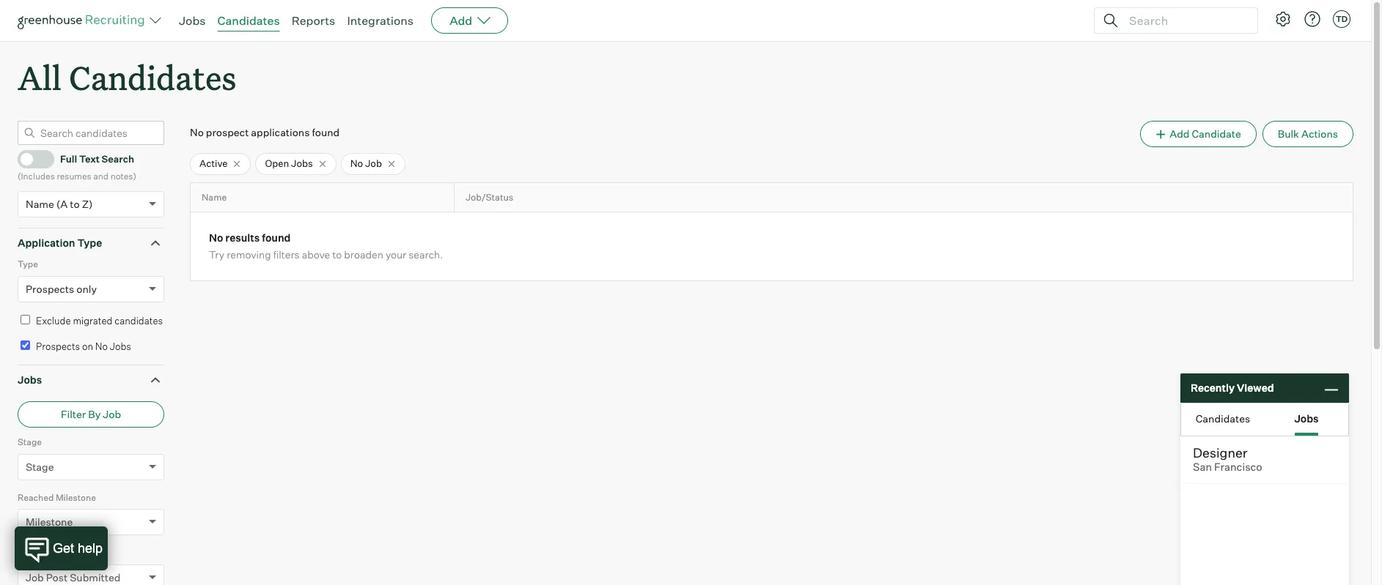 Task type: vqa. For each thing, say whether or not it's contained in the screenshot.
broaden
yes



Task type: describe. For each thing, give the bounding box(es) containing it.
0 vertical spatial milestone
[[56, 493, 96, 504]]

only
[[76, 283, 97, 295]]

job post submitted element
[[18, 547, 164, 586]]

Search text field
[[1126, 10, 1245, 31]]

by
[[88, 409, 101, 421]]

full
[[60, 153, 77, 165]]

search
[[102, 153, 134, 165]]

0 vertical spatial to
[[70, 198, 80, 210]]

0 vertical spatial post
[[35, 548, 54, 559]]

job inside "button"
[[103, 409, 121, 421]]

reached milestone element
[[18, 491, 164, 547]]

application
[[18, 237, 75, 249]]

no for no job
[[350, 158, 363, 170]]

migrated
[[73, 315, 113, 327]]

resumes
[[57, 171, 91, 182]]

prospects on no jobs
[[36, 341, 131, 353]]

candidates link
[[217, 13, 280, 28]]

integrations
[[347, 13, 414, 28]]

your
[[386, 249, 406, 261]]

bulk actions
[[1278, 128, 1338, 140]]

results
[[225, 232, 260, 245]]

0 vertical spatial stage
[[18, 437, 42, 448]]

0 vertical spatial submitted
[[55, 548, 99, 559]]

filter by job
[[61, 409, 121, 421]]

try
[[209, 249, 225, 261]]

tab list containing candidates
[[1182, 404, 1349, 436]]

1 vertical spatial milestone
[[26, 516, 73, 529]]

candidates
[[115, 315, 163, 327]]

add candidate
[[1170, 128, 1241, 140]]

prospects for prospects on no jobs
[[36, 341, 80, 353]]

filter by job button
[[18, 402, 164, 428]]

name (a to z)
[[26, 198, 93, 210]]

name for name (a to z)
[[26, 198, 54, 210]]

actions
[[1302, 128, 1338, 140]]

add for add candidate
[[1170, 128, 1190, 140]]

candidates inside tab list
[[1196, 413, 1251, 425]]

above
[[302, 249, 330, 261]]

bulk
[[1278, 128, 1300, 140]]

integrations link
[[347, 13, 414, 28]]

exclude
[[36, 315, 71, 327]]

prospects only
[[26, 283, 97, 295]]

1 vertical spatial job post submitted
[[26, 572, 121, 584]]

(a
[[56, 198, 68, 210]]

candidate
[[1192, 128, 1241, 140]]

prospect
[[206, 126, 249, 139]]

open jobs
[[265, 158, 313, 170]]

notes)
[[110, 171, 136, 182]]

add candidate link
[[1140, 121, 1257, 148]]

filter
[[61, 409, 86, 421]]

no for no prospect applications found
[[190, 126, 204, 139]]

active
[[199, 158, 228, 170]]

and
[[93, 171, 109, 182]]

filters
[[273, 249, 300, 261]]

type element
[[18, 258, 164, 313]]

no for no results found try removing filters above to broaden your search.
[[209, 232, 223, 245]]

text
[[79, 153, 100, 165]]

jobs link
[[179, 13, 206, 28]]



Task type: locate. For each thing, give the bounding box(es) containing it.
application type
[[18, 237, 102, 249]]

open
[[265, 158, 289, 170]]

prospects for prospects only
[[26, 283, 74, 295]]

candidates right jobs link
[[217, 13, 280, 28]]

name down "active"
[[202, 192, 227, 203]]

1 vertical spatial add
[[1170, 128, 1190, 140]]

add for add
[[450, 13, 472, 28]]

1 vertical spatial found
[[262, 232, 291, 245]]

all
[[18, 56, 61, 99]]

milestone down stage element
[[56, 493, 96, 504]]

candidates
[[217, 13, 280, 28], [69, 56, 236, 99], [1196, 413, 1251, 425]]

to right above
[[332, 249, 342, 261]]

1 horizontal spatial found
[[312, 126, 340, 139]]

to
[[70, 198, 80, 210], [332, 249, 342, 261]]

no up the try
[[209, 232, 223, 245]]

td button
[[1330, 7, 1354, 31]]

recently
[[1191, 382, 1235, 395]]

Exclude migrated candidates checkbox
[[21, 315, 30, 325]]

no right open jobs
[[350, 158, 363, 170]]

1 horizontal spatial type
[[77, 237, 102, 249]]

full text search (includes resumes and notes)
[[18, 153, 136, 182]]

no results found try removing filters above to broaden your search.
[[209, 232, 443, 261]]

post
[[35, 548, 54, 559], [46, 572, 68, 584]]

francisco
[[1215, 461, 1263, 475]]

(includes
[[18, 171, 55, 182]]

add button
[[431, 7, 508, 34]]

1 horizontal spatial name
[[202, 192, 227, 203]]

0 horizontal spatial add
[[450, 13, 472, 28]]

type down application at the left top
[[18, 259, 38, 270]]

z)
[[82, 198, 93, 210]]

found up filters
[[262, 232, 291, 245]]

post down reached milestone element at the left bottom of the page
[[46, 572, 68, 584]]

0 horizontal spatial type
[[18, 259, 38, 270]]

tab list
[[1182, 404, 1349, 436]]

1 horizontal spatial to
[[332, 249, 342, 261]]

candidates down recently viewed
[[1196, 413, 1251, 425]]

1 vertical spatial type
[[18, 259, 38, 270]]

submitted
[[55, 548, 99, 559], [70, 572, 121, 584]]

add
[[450, 13, 472, 28], [1170, 128, 1190, 140]]

bulk actions link
[[1263, 121, 1354, 148]]

type down z)
[[77, 237, 102, 249]]

0 horizontal spatial name
[[26, 198, 54, 210]]

1 vertical spatial post
[[46, 572, 68, 584]]

no left prospect
[[190, 126, 204, 139]]

0 horizontal spatial to
[[70, 198, 80, 210]]

0 vertical spatial found
[[312, 126, 340, 139]]

post down reached
[[35, 548, 54, 559]]

0 vertical spatial type
[[77, 237, 102, 249]]

checkmark image
[[24, 153, 35, 164]]

all candidates
[[18, 56, 236, 99]]

0 horizontal spatial found
[[262, 232, 291, 245]]

on
[[82, 341, 93, 353]]

san
[[1193, 461, 1212, 475]]

reached
[[18, 493, 54, 504]]

job/status
[[466, 192, 514, 203]]

name for name
[[202, 192, 227, 203]]

found
[[312, 126, 340, 139], [262, 232, 291, 245]]

milestone down reached milestone
[[26, 516, 73, 529]]

broaden
[[344, 249, 383, 261]]

no
[[190, 126, 204, 139], [350, 158, 363, 170], [209, 232, 223, 245], [95, 341, 108, 353]]

1 vertical spatial stage
[[26, 461, 54, 474]]

no right on
[[95, 341, 108, 353]]

jobs
[[179, 13, 206, 28], [291, 158, 313, 170], [110, 341, 131, 353], [18, 374, 42, 386], [1295, 413, 1319, 425]]

name (a to z) option
[[26, 198, 93, 210]]

stage
[[18, 437, 42, 448], [26, 461, 54, 474]]

prospects down exclude
[[36, 341, 80, 353]]

no inside no results found try removing filters above to broaden your search.
[[209, 232, 223, 245]]

jobs inside tab list
[[1295, 413, 1319, 425]]

add inside popup button
[[450, 13, 472, 28]]

Search candidates field
[[18, 121, 164, 145]]

designer san francisco
[[1193, 445, 1263, 475]]

greenhouse recruiting image
[[18, 12, 150, 29]]

1 vertical spatial prospects
[[36, 341, 80, 353]]

removing
[[227, 249, 271, 261]]

reports link
[[292, 13, 335, 28]]

to inside no results found try removing filters above to broaden your search.
[[332, 249, 342, 261]]

prospects
[[26, 283, 74, 295], [36, 341, 80, 353]]

prospects inside type element
[[26, 283, 74, 295]]

reached milestone
[[18, 493, 96, 504]]

prospects only option
[[26, 283, 97, 295]]

candidates down jobs link
[[69, 56, 236, 99]]

milestone
[[56, 493, 96, 504], [26, 516, 73, 529]]

name left (a
[[26, 198, 54, 210]]

td button
[[1333, 10, 1351, 28]]

stage element
[[18, 436, 164, 491]]

to left z)
[[70, 198, 80, 210]]

2 vertical spatial candidates
[[1196, 413, 1251, 425]]

job post submitted
[[18, 548, 99, 559], [26, 572, 121, 584]]

designer
[[1193, 445, 1248, 461]]

type
[[77, 237, 102, 249], [18, 259, 38, 270]]

1 vertical spatial submitted
[[70, 572, 121, 584]]

exclude migrated candidates
[[36, 315, 163, 327]]

reports
[[292, 13, 335, 28]]

td
[[1336, 14, 1348, 24]]

0 vertical spatial job post submitted
[[18, 548, 99, 559]]

no job
[[350, 158, 382, 170]]

Prospects on No Jobs checkbox
[[21, 341, 30, 351]]

name
[[202, 192, 227, 203], [26, 198, 54, 210]]

job
[[365, 158, 382, 170], [103, 409, 121, 421], [18, 548, 33, 559], [26, 572, 44, 584]]

viewed
[[1237, 382, 1274, 395]]

1 vertical spatial to
[[332, 249, 342, 261]]

1 horizontal spatial add
[[1170, 128, 1190, 140]]

recently viewed
[[1191, 382, 1274, 395]]

0 vertical spatial candidates
[[217, 13, 280, 28]]

1 vertical spatial candidates
[[69, 56, 236, 99]]

applications
[[251, 126, 310, 139]]

prospects up exclude
[[26, 283, 74, 295]]

found inside no results found try removing filters above to broaden your search.
[[262, 232, 291, 245]]

0 vertical spatial prospects
[[26, 283, 74, 295]]

no prospect applications found
[[190, 126, 340, 139]]

found right applications
[[312, 126, 340, 139]]

search.
[[409, 249, 443, 261]]

0 vertical spatial add
[[450, 13, 472, 28]]

configure image
[[1275, 10, 1292, 28]]



